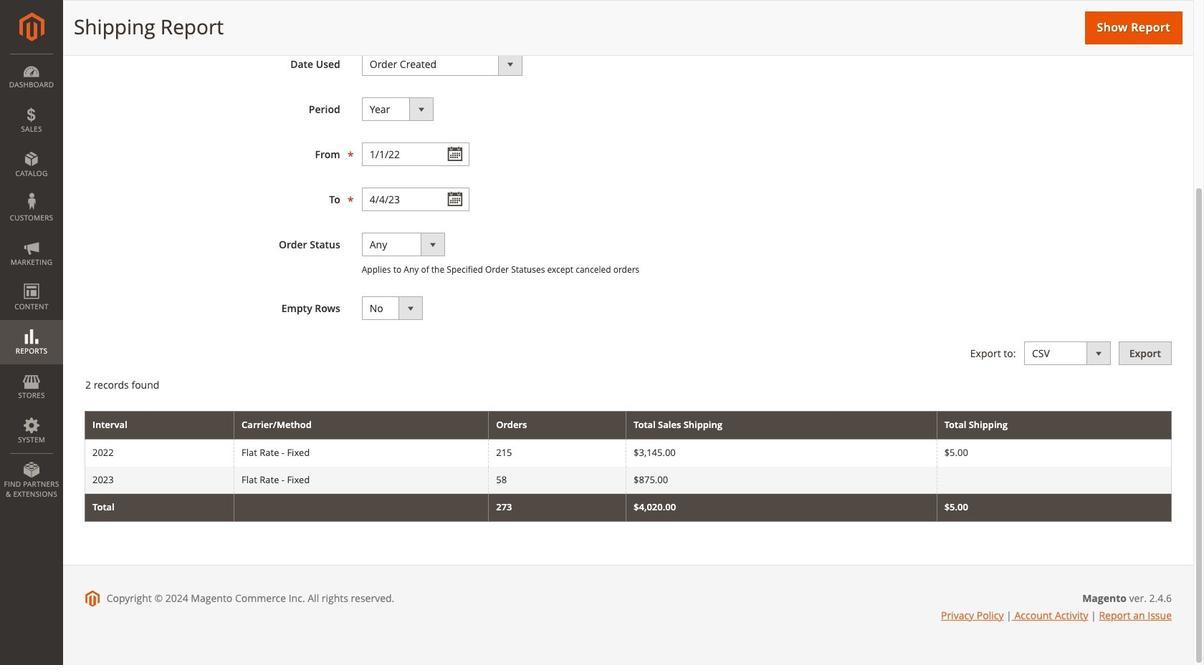 Task type: locate. For each thing, give the bounding box(es) containing it.
menu bar
[[0, 54, 63, 507]]

None text field
[[362, 188, 469, 211]]

None text field
[[362, 143, 469, 166]]



Task type: vqa. For each thing, say whether or not it's contained in the screenshot.
To text field
no



Task type: describe. For each thing, give the bounding box(es) containing it.
magento admin panel image
[[19, 12, 44, 42]]



